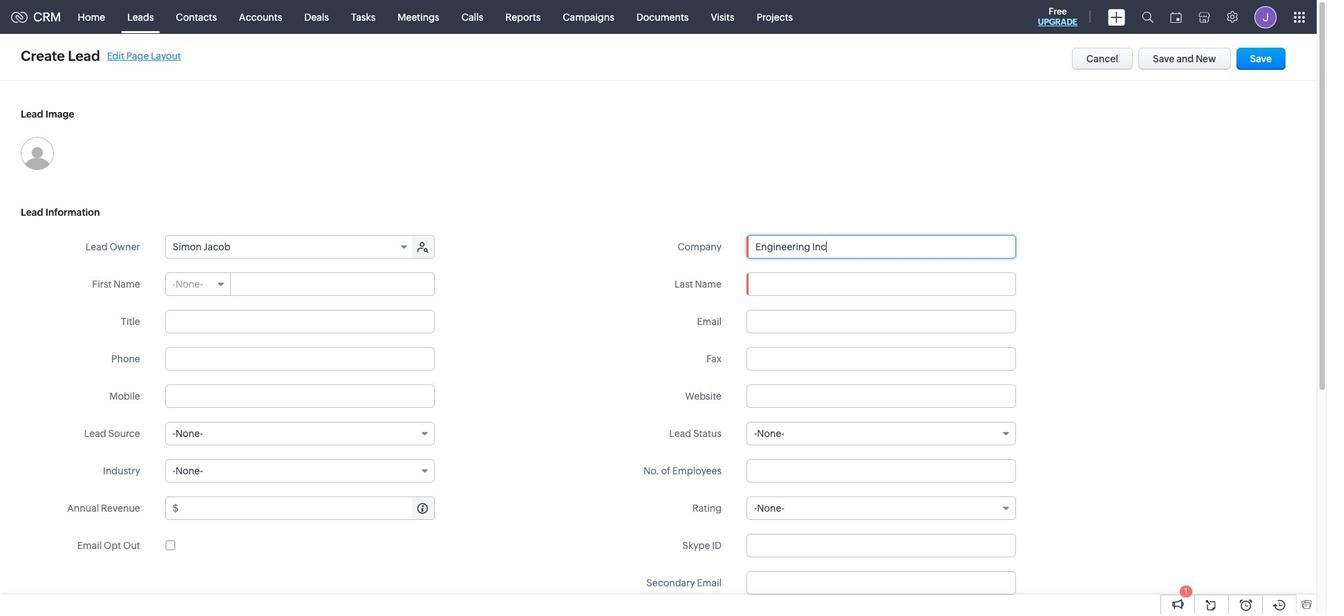 Task type: locate. For each thing, give the bounding box(es) containing it.
calendar image
[[1171, 11, 1183, 22]]

None text field
[[165, 310, 435, 333], [747, 310, 1017, 333], [165, 347, 435, 371], [165, 385, 435, 408], [747, 459, 1017, 483], [181, 497, 434, 519], [747, 571, 1017, 595], [165, 310, 435, 333], [747, 310, 1017, 333], [165, 347, 435, 371], [165, 385, 435, 408], [747, 459, 1017, 483], [181, 497, 434, 519], [747, 571, 1017, 595]]

search element
[[1134, 0, 1163, 34]]

profile image
[[1255, 6, 1277, 28]]

None field
[[166, 236, 413, 258], [748, 236, 1016, 258], [166, 273, 231, 295], [165, 422, 435, 445], [747, 422, 1017, 445], [165, 459, 435, 483], [747, 497, 1017, 520], [166, 236, 413, 258], [748, 236, 1016, 258], [166, 273, 231, 295], [165, 422, 435, 445], [747, 422, 1017, 445], [165, 459, 435, 483], [747, 497, 1017, 520]]

None text field
[[748, 236, 1016, 258], [747, 272, 1017, 296], [232, 273, 434, 295], [747, 347, 1017, 371], [747, 385, 1017, 408], [747, 534, 1017, 557], [748, 236, 1016, 258], [747, 272, 1017, 296], [232, 273, 434, 295], [747, 347, 1017, 371], [747, 385, 1017, 408], [747, 534, 1017, 557]]

search image
[[1142, 11, 1154, 23]]

create menu image
[[1109, 9, 1126, 25]]



Task type: describe. For each thing, give the bounding box(es) containing it.
create menu element
[[1100, 0, 1134, 34]]

image image
[[21, 137, 54, 170]]

profile element
[[1247, 0, 1286, 34]]

logo image
[[11, 11, 28, 22]]



Task type: vqa. For each thing, say whether or not it's contained in the screenshot.
"Search" element
yes



